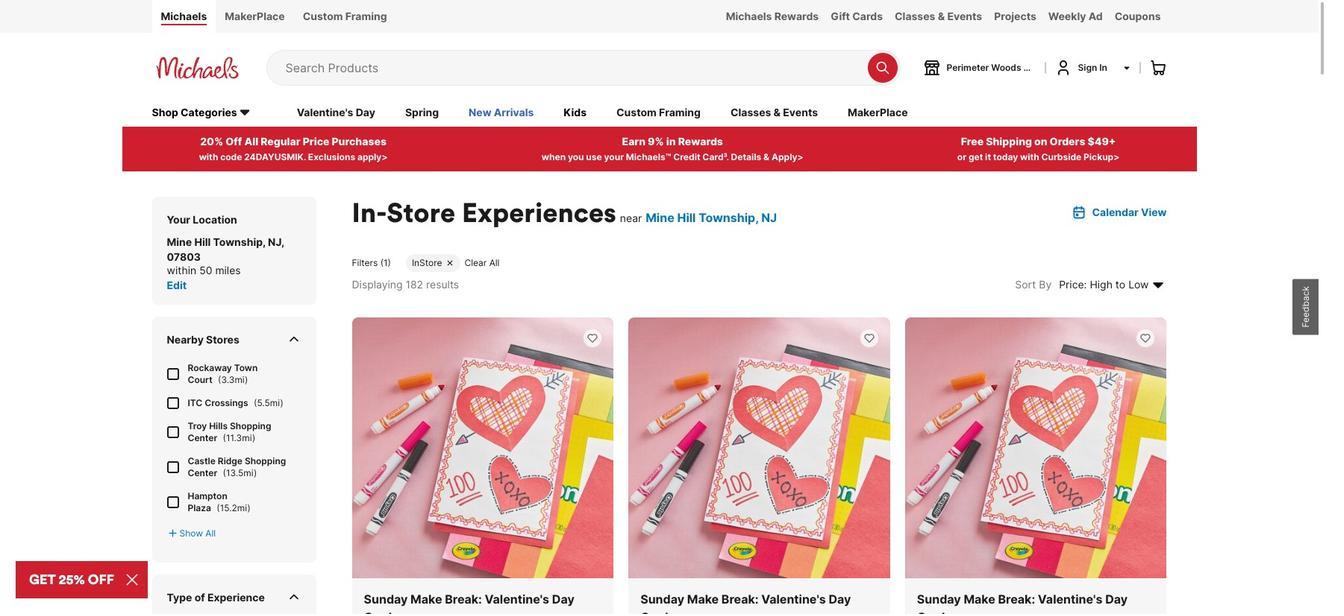 Task type: locate. For each thing, give the bounding box(es) containing it.
your
[[604, 151, 624, 162]]

0 vertical spatial tabler image
[[167, 529, 178, 540]]

1 vertical spatial all
[[489, 257, 500, 268]]

, right township,
[[281, 236, 284, 248]]

orders
[[1050, 135, 1086, 148]]

valentine's
[[297, 106, 353, 118], [485, 593, 549, 608], [761, 593, 826, 608], [1038, 593, 1103, 608]]

nj
[[761, 210, 777, 225], [268, 236, 281, 248]]

0 vertical spatial makerplace
[[225, 10, 285, 22]]

center down castle at the left bottom
[[188, 468, 217, 479]]

arrivals
[[494, 106, 534, 118]]

center down "troy"
[[188, 433, 217, 444]]

, inside in-store experiences near mine hill township , nj
[[755, 210, 759, 225]]

1 horizontal spatial classes & events link
[[889, 0, 988, 33]]

day for 2nd sunday make break: valentine's day card link from the right
[[829, 593, 851, 608]]

shopping right woods
[[1024, 62, 1065, 73]]

center left in
[[1067, 62, 1097, 73]]

1 horizontal spatial custom framing
[[616, 106, 701, 118]]

2 horizontal spatial make
[[964, 593, 995, 608]]

0 horizontal spatial sunday make break: valentine's day card image
[[352, 318, 614, 579]]

0 horizontal spatial heart image
[[587, 333, 599, 345]]

shop categories
[[152, 106, 237, 118]]

1 horizontal spatial make
[[687, 593, 719, 608]]

michaels for michaels
[[161, 10, 207, 22]]

0 horizontal spatial classes & events link
[[731, 105, 818, 121]]

shopping inside castle ridge shopping center
[[245, 456, 286, 467]]

shopping inside troy hills shopping center
[[230, 421, 271, 432]]

kids link
[[564, 105, 587, 121]]

0 vertical spatial custom
[[303, 10, 343, 22]]

classes & events link up perimeter on the top right
[[889, 0, 988, 33]]

1 make from the left
[[411, 593, 442, 608]]

2 horizontal spatial break:
[[998, 593, 1035, 608]]

( 13.5 mi)
[[220, 468, 257, 479]]

1 vertical spatial ,
[[281, 236, 284, 248]]

center inside button
[[1067, 62, 1097, 73]]

0 horizontal spatial tabler image
[[167, 529, 178, 540]]

classes & events up perimeter on the top right
[[895, 10, 982, 22]]

1 sunday from the left
[[364, 593, 408, 608]]

heart image
[[587, 333, 599, 345], [863, 333, 875, 345]]

1 break: from the left
[[445, 593, 482, 608]]

classes up details
[[731, 106, 771, 118]]

( down hills
[[223, 433, 226, 444]]

1 horizontal spatial hill
[[677, 210, 696, 225]]

, inside , 07803
[[281, 236, 284, 248]]

0 horizontal spatial hill
[[194, 236, 211, 248]]

with down 20% on the left of the page
[[199, 151, 218, 162]]

classes for classes & events 'link' to the bottom
[[731, 106, 771, 118]]

sunday make break: valentine's day card for first sunday make break: valentine's day card link from left
[[364, 593, 575, 615]]

apply>
[[357, 151, 388, 162]]

& inside earn 9% in rewards when you use your michaels™ credit card³. details & apply>
[[764, 151, 770, 162]]

hill down your location
[[194, 236, 211, 248]]

tabler image left the show
[[167, 529, 178, 540]]

events
[[947, 10, 982, 22], [783, 106, 818, 118]]

0 vertical spatial center
[[1067, 62, 1097, 73]]

2 break: from the left
[[722, 593, 759, 608]]

price
[[303, 135, 329, 148]]

1 vertical spatial tabler image
[[286, 591, 301, 605]]

hampton
[[188, 491, 227, 502]]

with inside 20% off all regular price purchases with code 24dayusmik. exclusions apply>
[[199, 151, 218, 162]]

1 horizontal spatial nj
[[761, 210, 777, 225]]

framing for the leftmost custom framing link
[[345, 10, 387, 22]]

1 horizontal spatial classes & events
[[895, 10, 982, 22]]

2 vertical spatial all
[[205, 528, 216, 539]]

0 horizontal spatial all
[[205, 528, 216, 539]]

182
[[406, 278, 423, 291]]

shopping up ( 11.3 mi)
[[230, 421, 271, 432]]

0 horizontal spatial nj
[[268, 236, 281, 248]]

troy hills shopping center
[[188, 421, 271, 444]]

0 horizontal spatial make
[[411, 593, 442, 608]]

makerplace link
[[216, 0, 294, 33], [848, 105, 908, 121]]

all for clear all
[[489, 257, 500, 268]]

& right details
[[764, 151, 770, 162]]

all right off
[[244, 135, 258, 148]]

day for 1st sunday make break: valentine's day card link from the right
[[1105, 593, 1128, 608]]

center inside troy hills shopping center
[[188, 433, 217, 444]]

3 sunday make break: valentine's day card link from the left
[[905, 318, 1167, 615]]

on
[[1034, 135, 1048, 148]]

classes & events
[[895, 10, 982, 22], [731, 106, 818, 118]]

1 horizontal spatial custom
[[616, 106, 657, 118]]

in
[[1100, 62, 1107, 73]]

1 vertical spatial mine
[[167, 236, 192, 248]]

all right clear
[[489, 257, 500, 268]]

free
[[961, 135, 984, 148]]

1 vertical spatial custom framing
[[616, 106, 701, 118]]

1 vertical spatial shopping
[[230, 421, 271, 432]]

9%
[[648, 135, 664, 148]]

(
[[218, 374, 221, 386], [254, 398, 257, 409], [223, 433, 226, 444], [223, 468, 226, 479], [217, 503, 220, 514]]

credit
[[673, 151, 701, 162]]

1 horizontal spatial ,
[[755, 210, 759, 225]]

displaying 182 results
[[352, 278, 459, 291]]

rockaway
[[188, 363, 232, 374]]

displaying
[[352, 278, 403, 291]]

center for troy hills shopping center
[[188, 433, 217, 444]]

2 horizontal spatial sunday make break: valentine's day card image
[[905, 318, 1167, 579]]

0 vertical spatial classes
[[895, 10, 936, 22]]

court
[[188, 374, 212, 386]]

2 sunday make break: valentine's day card image from the left
[[629, 318, 890, 579]]

rewards up credit
[[678, 135, 723, 148]]

rewards
[[774, 10, 819, 22], [678, 135, 723, 148]]

1 vertical spatial framing
[[659, 106, 701, 118]]

itc
[[188, 398, 202, 409]]

0 vertical spatial nj
[[761, 210, 777, 225]]

0 horizontal spatial sunday make break: valentine's day card link
[[352, 318, 614, 615]]

makerplace down search button image
[[848, 106, 908, 118]]

( for ridge
[[223, 468, 226, 479]]

earn 9% in rewards when you use your michaels™ credit card³. details & apply>
[[542, 135, 804, 162]]

it
[[985, 151, 991, 162]]

0 vertical spatial all
[[244, 135, 258, 148]]

0 vertical spatial hill
[[677, 210, 696, 225]]

0 vertical spatial classes & events
[[895, 10, 982, 22]]

11.3
[[226, 433, 242, 444]]

store
[[387, 195, 455, 230]]

valentine's for 1st sunday make break: valentine's day card link from the right
[[1038, 593, 1103, 608]]

classes
[[895, 10, 936, 22], [731, 106, 771, 118]]

0 horizontal spatial custom framing
[[303, 10, 387, 22]]

events left projects
[[947, 10, 982, 22]]

1 horizontal spatial framing
[[659, 106, 701, 118]]

1 michaels from the left
[[161, 10, 207, 22]]

heart image for 2nd sunday make break: valentine's day card link from the right
[[863, 333, 875, 345]]

( for town
[[218, 374, 221, 386]]

2 vertical spatial center
[[188, 468, 217, 479]]

custom framing
[[303, 10, 387, 22], [616, 106, 701, 118]]

1 vertical spatial center
[[188, 433, 217, 444]]

mi) down "( 13.5 mi)"
[[237, 503, 251, 514]]

1 horizontal spatial makerplace
[[848, 106, 908, 118]]

apply>
[[772, 151, 804, 162]]

filters
[[352, 257, 378, 268]]

shopping for ridge
[[245, 456, 286, 467]]

shopping inside button
[[1024, 62, 1065, 73]]

sunday make break: valentine's day card
[[364, 593, 575, 615], [640, 593, 851, 615], [917, 593, 1128, 615]]

1 vertical spatial rewards
[[678, 135, 723, 148]]

michaels rewards link
[[720, 0, 825, 33]]

0 vertical spatial shopping
[[1024, 62, 1065, 73]]

1 horizontal spatial custom framing link
[[616, 105, 701, 121]]

mine right near on the left of page
[[646, 210, 675, 225]]

2 sunday make break: valentine's day card from the left
[[640, 593, 851, 615]]

2 vertical spatial shopping
[[245, 456, 286, 467]]

1 horizontal spatial sunday make break: valentine's day card
[[640, 593, 851, 615]]

1 horizontal spatial events
[[947, 10, 982, 22]]

0 horizontal spatial break:
[[445, 593, 482, 608]]

( 3.3 mi)
[[215, 374, 248, 386]]

mi) down the 'town'
[[235, 374, 248, 386]]

your location
[[167, 213, 237, 226]]

events up apply>
[[783, 106, 818, 118]]

& right cards
[[938, 10, 945, 22]]

makerplace right michaels link
[[225, 10, 285, 22]]

1 horizontal spatial card
[[640, 611, 669, 615]]

15.2
[[220, 503, 237, 514]]

3 sunday make break: valentine's day card from the left
[[917, 593, 1128, 615]]

2 sunday make break: valentine's day card link from the left
[[629, 318, 890, 615]]

( down hampton in the left bottom of the page
[[217, 503, 220, 514]]

1 sunday make break: valentine's day card from the left
[[364, 593, 575, 615]]

1 horizontal spatial break:
[[722, 593, 759, 608]]

township,
[[213, 236, 266, 248]]

1 horizontal spatial mine
[[646, 210, 675, 225]]

( down rockaway
[[218, 374, 221, 386]]

0 vertical spatial events
[[947, 10, 982, 22]]

township
[[699, 210, 755, 225]]

0 horizontal spatial rewards
[[678, 135, 723, 148]]

1 vertical spatial &
[[774, 106, 781, 118]]

0 vertical spatial custom framing
[[303, 10, 387, 22]]

2 with from the left
[[1020, 151, 1039, 162]]

all right the show
[[205, 528, 216, 539]]

shopping for hills
[[230, 421, 271, 432]]

card³.
[[703, 151, 729, 162]]

coupons
[[1115, 10, 1161, 22]]

0 horizontal spatial classes
[[731, 106, 771, 118]]

1 horizontal spatial with
[[1020, 151, 1039, 162]]

, down details
[[755, 210, 759, 225]]

1 sunday make break: valentine's day card image from the left
[[352, 318, 614, 579]]

0 vertical spatial ,
[[755, 210, 759, 225]]

projects link
[[988, 0, 1043, 33]]

1 horizontal spatial all
[[244, 135, 258, 148]]

sunday make break: valentine's day card image
[[352, 318, 614, 579], [629, 318, 890, 579], [905, 318, 1167, 579]]

1 horizontal spatial heart image
[[863, 333, 875, 345]]

1 horizontal spatial sunday make break: valentine's day card link
[[629, 318, 890, 615]]

when
[[542, 151, 566, 162]]

0 horizontal spatial ,
[[281, 236, 284, 248]]

2 horizontal spatial all
[[489, 257, 500, 268]]

tabler image
[[167, 529, 178, 540], [286, 591, 301, 605]]

3 break: from the left
[[998, 593, 1035, 608]]

view
[[1141, 206, 1167, 218]]

center inside castle ridge shopping center
[[188, 468, 217, 479]]

0 horizontal spatial classes & events
[[731, 106, 818, 118]]

2 sunday from the left
[[640, 593, 684, 608]]

2 michaels from the left
[[726, 10, 772, 22]]

1 with from the left
[[199, 151, 218, 162]]

0 horizontal spatial michaels
[[161, 10, 207, 22]]

all
[[244, 135, 258, 148], [489, 257, 500, 268], [205, 528, 216, 539]]

1 horizontal spatial sunday
[[640, 593, 684, 608]]

stores
[[206, 333, 239, 346]]

break:
[[445, 593, 482, 608], [722, 593, 759, 608], [998, 593, 1035, 608]]

rewards left "gift"
[[774, 10, 819, 22]]

classes & events inside 'link'
[[895, 10, 982, 22]]

classes for the top classes & events 'link'
[[895, 10, 936, 22]]

0 vertical spatial mine
[[646, 210, 675, 225]]

2 heart image from the left
[[863, 333, 875, 345]]

framing
[[345, 10, 387, 22], [659, 106, 701, 118]]

rockaway town court
[[188, 363, 258, 386]]

1 vertical spatial classes & events
[[731, 106, 818, 118]]

24dayusmik.
[[244, 151, 306, 162]]

classes & events for classes & events 'link' to the bottom
[[731, 106, 818, 118]]

mi) for hampton plaza
[[237, 503, 251, 514]]

tabler image right experience
[[286, 591, 301, 605]]

1 horizontal spatial rewards
[[774, 10, 819, 22]]

heart image for first sunday make break: valentine's day card link from left
[[587, 333, 599, 345]]

with
[[199, 151, 218, 162], [1020, 151, 1039, 162]]

1 horizontal spatial &
[[774, 106, 781, 118]]

hills
[[209, 421, 228, 432]]

0 vertical spatial custom framing link
[[294, 0, 396, 33]]

2 horizontal spatial card
[[917, 611, 945, 615]]

nj right township,
[[268, 236, 281, 248]]

type
[[167, 592, 192, 604]]

0 vertical spatial &
[[938, 10, 945, 22]]

classes right cards
[[895, 10, 936, 22]]

town
[[234, 363, 258, 374]]

day
[[356, 106, 375, 118], [552, 593, 575, 608], [829, 593, 851, 608], [1105, 593, 1128, 608]]

shopping for woods
[[1024, 62, 1065, 73]]

,
[[755, 210, 759, 225], [281, 236, 284, 248]]

hill left township
[[677, 210, 696, 225]]

2 horizontal spatial sunday
[[917, 593, 961, 608]]

1 horizontal spatial makerplace link
[[848, 105, 908, 121]]

mi) down ( 11.3 mi)
[[244, 468, 257, 479]]

0 horizontal spatial card
[[364, 611, 392, 615]]

shopping up "( 13.5 mi)"
[[245, 456, 286, 467]]

classes & events link up apply>
[[731, 105, 818, 121]]

perimeter woods shopping center
[[947, 62, 1097, 73]]

heart image
[[1140, 333, 1152, 345]]

0 horizontal spatial makerplace link
[[216, 0, 294, 33]]

valentine's day
[[297, 106, 375, 118]]

3 sunday make break: valentine's day card image from the left
[[905, 318, 1167, 579]]

2 vertical spatial &
[[764, 151, 770, 162]]

& up apply>
[[774, 106, 781, 118]]

3 make from the left
[[964, 593, 995, 608]]

spring link
[[405, 105, 439, 121]]

mi) for castle ridge shopping center
[[244, 468, 257, 479]]

1 vertical spatial classes
[[731, 106, 771, 118]]

weekly
[[1048, 10, 1086, 22]]

1 horizontal spatial classes
[[895, 10, 936, 22]]

1 horizontal spatial tabler image
[[286, 591, 301, 605]]

by
[[1039, 278, 1052, 291]]

2 horizontal spatial sunday make break: valentine's day card
[[917, 593, 1128, 615]]

classes & events up apply>
[[731, 106, 818, 118]]

michaels
[[161, 10, 207, 22], [726, 10, 772, 22]]

0 horizontal spatial mine
[[167, 236, 192, 248]]

mine up '07803'
[[167, 236, 192, 248]]

0 horizontal spatial framing
[[345, 10, 387, 22]]

3 sunday from the left
[[917, 593, 961, 608]]

with down on
[[1020, 151, 1039, 162]]

weekly ad
[[1048, 10, 1103, 22]]

mi) up ridge
[[242, 433, 255, 444]]

( 15.2 mi)
[[214, 503, 251, 514]]

( down ridge
[[223, 468, 226, 479]]

mi) for rockaway town court
[[235, 374, 248, 386]]

custom framing link
[[294, 0, 396, 33], [616, 105, 701, 121]]

sunday make break: valentine's day card for 1st sunday make break: valentine's day card link from the right
[[917, 593, 1128, 615]]

nj right township
[[761, 210, 777, 225]]

1 heart image from the left
[[587, 333, 599, 345]]

new
[[469, 106, 492, 118]]

2 horizontal spatial sunday make break: valentine's day card link
[[905, 318, 1167, 615]]

0 horizontal spatial with
[[199, 151, 218, 162]]

0 horizontal spatial sunday make break: valentine's day card
[[364, 593, 575, 615]]

center for castle ridge shopping center
[[188, 468, 217, 479]]



Task type: vqa. For each thing, say whether or not it's contained in the screenshot.
the Nearby Stores
yes



Task type: describe. For each thing, give the bounding box(es) containing it.
tabler image
[[286, 332, 301, 347]]

07803
[[167, 251, 201, 263]]

purchases
[[332, 135, 387, 148]]

spring
[[405, 106, 439, 118]]

, 07803
[[167, 236, 284, 263]]

cards
[[853, 10, 883, 22]]

new arrivals link
[[469, 105, 534, 121]]

today
[[993, 151, 1018, 162]]

experiences
[[462, 195, 616, 230]]

mine inside in-store experiences near mine hill township , nj
[[646, 210, 675, 225]]

perimeter woods shopping center button
[[923, 59, 1097, 77]]

ridge
[[218, 456, 243, 467]]

projects
[[994, 10, 1037, 22]]

edit
[[167, 279, 187, 292]]

valentine's day link
[[297, 105, 375, 121]]

in
[[666, 135, 676, 148]]

gift
[[831, 10, 850, 22]]

curbside
[[1041, 151, 1082, 162]]

categories
[[181, 106, 237, 118]]

earn
[[622, 135, 646, 148]]

valentine's for 2nd sunday make break: valentine's day card link from the right
[[761, 593, 826, 608]]

0 vertical spatial classes & events link
[[889, 0, 988, 33]]

0 horizontal spatial events
[[783, 106, 818, 118]]

show
[[179, 528, 203, 539]]

michaels™
[[626, 151, 671, 162]]

search button image
[[875, 60, 890, 75]]

( for hills
[[223, 433, 226, 444]]

( for plaza
[[217, 503, 220, 514]]

code
[[220, 151, 242, 162]]

sign in
[[1078, 62, 1107, 73]]

1 vertical spatial makerplace
[[848, 106, 908, 118]]

results
[[426, 278, 459, 291]]

regular
[[261, 135, 301, 148]]

(1)
[[380, 257, 391, 268]]

20% off all regular price purchases with code 24dayusmik. exclusions apply>
[[199, 135, 388, 162]]

0 vertical spatial makerplace link
[[216, 0, 294, 33]]

1 vertical spatial classes & events link
[[731, 105, 818, 121]]

kids
[[564, 106, 587, 118]]

center for perimeter woods shopping center
[[1067, 62, 1097, 73]]

coupons link
[[1109, 0, 1167, 33]]

break: for first sunday make break: valentine's day card link from left
[[445, 593, 482, 608]]

michaels rewards
[[726, 10, 819, 22]]

Search Input field
[[285, 51, 860, 85]]

perimeter
[[947, 62, 989, 73]]

0 vertical spatial rewards
[[774, 10, 819, 22]]

2 horizontal spatial &
[[938, 10, 945, 22]]

michaels for michaels rewards
[[726, 10, 772, 22]]

use
[[586, 151, 602, 162]]

2 make from the left
[[687, 593, 719, 608]]

mine hill township, nj
[[167, 236, 281, 248]]

all inside 20% off all regular price purchases with code 24dayusmik. exclusions apply>
[[244, 135, 258, 148]]

classes & events for the top classes & events 'link'
[[895, 10, 982, 22]]

your
[[167, 213, 190, 226]]

sign in button
[[1054, 59, 1131, 77]]

get
[[969, 151, 983, 162]]

within 50 miles edit
[[167, 264, 241, 292]]

1 vertical spatial nj
[[268, 236, 281, 248]]

mi) right crossings
[[270, 398, 283, 409]]

1 sunday make break: valentine's day card link from the left
[[352, 318, 614, 615]]

with inside free shipping on orders $49+ or get it today with curbside pickup>
[[1020, 151, 1039, 162]]

mi) for troy hills shopping center
[[242, 433, 255, 444]]

castle
[[188, 456, 216, 467]]

sunday for 1st sunday make break: valentine's day card link from the right
[[917, 593, 961, 608]]

break: for 2nd sunday make break: valentine's day card link from the right
[[722, 593, 759, 608]]

sunday make break: valentine's day card image for heart image for first sunday make break: valentine's day card link from left
[[352, 318, 614, 579]]

location
[[193, 213, 237, 226]]

$49+
[[1088, 135, 1116, 148]]

day for first sunday make break: valentine's day card link from left
[[552, 593, 575, 608]]

( right crossings
[[254, 398, 257, 409]]

1 vertical spatial custom
[[616, 106, 657, 118]]

pickup>
[[1084, 151, 1120, 162]]

nearby stores
[[167, 333, 239, 346]]

0 horizontal spatial makerplace
[[225, 10, 285, 22]]

rewards inside earn 9% in rewards when you use your michaels™ credit card³. details & apply>
[[678, 135, 723, 148]]

sunday make break: valentine's day card for 2nd sunday make break: valentine's day card link from the right
[[640, 593, 851, 615]]

type of experience
[[167, 592, 265, 604]]

sign
[[1078, 62, 1097, 73]]

crossings
[[205, 398, 248, 409]]

shop
[[152, 106, 178, 118]]

50
[[199, 264, 212, 277]]

clear all
[[465, 257, 500, 268]]

sunday for first sunday make break: valentine's day card link from left
[[364, 593, 408, 608]]

nj inside in-store experiences near mine hill township , nj
[[761, 210, 777, 225]]

sunday make break: valentine's day card image for heart icon
[[905, 318, 1167, 579]]

experience
[[207, 592, 265, 604]]

woods
[[991, 62, 1021, 73]]

( 11.3 mi)
[[220, 433, 255, 444]]

exclusions
[[308, 151, 355, 162]]

1 vertical spatial custom framing link
[[616, 105, 701, 121]]

valentine's for first sunday make break: valentine's day card link from left
[[485, 593, 549, 608]]

20%
[[200, 135, 223, 148]]

in-store experiences near mine hill township , nj
[[352, 195, 777, 230]]

or
[[957, 151, 967, 162]]

of
[[195, 592, 205, 604]]

off
[[226, 135, 242, 148]]

miles
[[215, 264, 241, 277]]

gift cards
[[831, 10, 883, 22]]

3 card from the left
[[917, 611, 945, 615]]

framing for the bottom custom framing link
[[659, 106, 701, 118]]

weekly ad link
[[1043, 0, 1109, 33]]

itc crossings ( 5.5 mi)
[[188, 398, 283, 409]]

all for show all
[[205, 528, 216, 539]]

2 card from the left
[[640, 611, 669, 615]]

nearby
[[167, 333, 204, 346]]

show all
[[179, 528, 216, 539]]

sunday make break: valentine's day card image for heart image associated with 2nd sunday make break: valentine's day card link from the right
[[629, 318, 890, 579]]

calendar view
[[1092, 206, 1167, 218]]

instore
[[412, 257, 442, 268]]

13.5
[[226, 468, 244, 479]]

plaza
[[188, 503, 211, 514]]

1 vertical spatial makerplace link
[[848, 105, 908, 121]]

sunday for 2nd sunday make break: valentine's day card link from the right
[[640, 593, 684, 608]]

castle ridge shopping center
[[188, 456, 286, 479]]

1 card from the left
[[364, 611, 392, 615]]

in-
[[352, 195, 387, 230]]

new arrivals
[[469, 106, 534, 118]]

0 horizontal spatial custom
[[303, 10, 343, 22]]

details
[[731, 151, 762, 162]]

shop categories link
[[152, 105, 267, 121]]

hill inside in-store experiences near mine hill township , nj
[[677, 210, 696, 225]]

1 vertical spatial hill
[[194, 236, 211, 248]]

sort by
[[1015, 278, 1052, 291]]

break: for 1st sunday make break: valentine's day card link from the right
[[998, 593, 1035, 608]]

ad
[[1089, 10, 1103, 22]]

0 horizontal spatial custom framing link
[[294, 0, 396, 33]]



